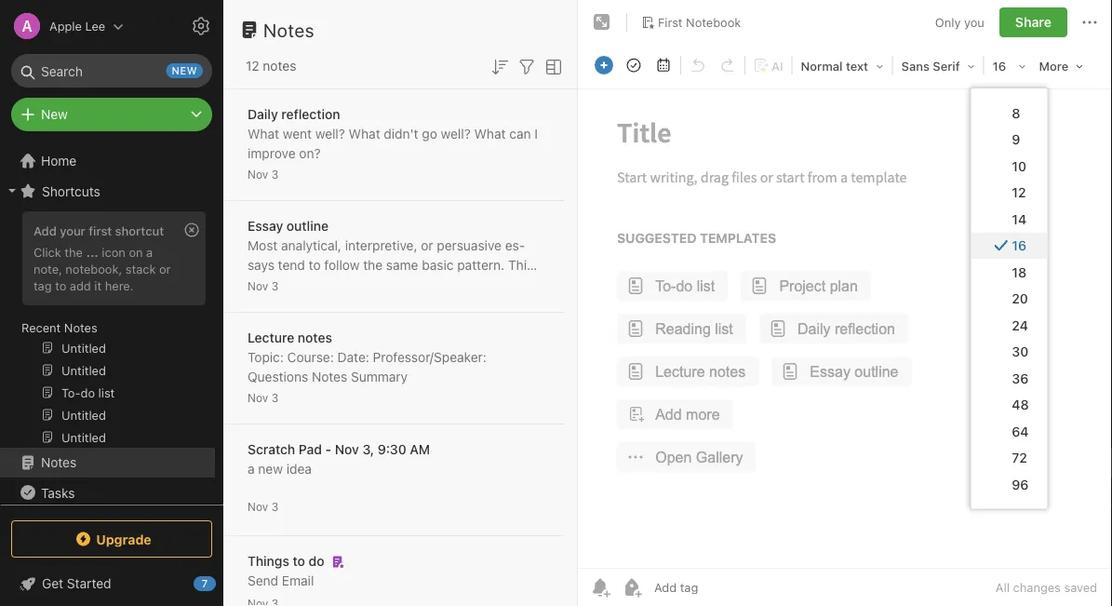 Task type: locate. For each thing, give the bounding box(es) containing it.
20
[[1013, 291, 1029, 306]]

notes up "12 notes"
[[264, 19, 315, 41]]

notes down course:
[[312, 369, 348, 385]]

the inside most analytical, interpretive, or persuasive es says tend to follow the same basic pattern. this structure should help you formulate effective outlines for most ...
[[363, 257, 383, 273]]

to right tag
[[55, 278, 66, 292]]

nov 3 for summary
[[248, 392, 279, 405]]

0 vertical spatial a
[[146, 245, 153, 259]]

8
[[1013, 105, 1021, 121]]

0 vertical spatial ...
[[86, 245, 99, 259]]

you inside note window element
[[965, 15, 985, 29]]

1 horizontal spatial well?
[[441, 126, 471, 142]]

nov up outlines
[[248, 280, 268, 293]]

48
[[1013, 397, 1030, 413]]

topic:
[[248, 350, 284, 365]]

Sort options field
[[489, 54, 511, 78]]

16 up 8 link
[[993, 59, 1007, 73]]

for
[[299, 297, 315, 312]]

0 vertical spatial 16
[[993, 59, 1007, 73]]

icon
[[102, 245, 126, 259]]

2 3 from the top
[[272, 280, 279, 293]]

more actions image
[[1079, 11, 1102, 34]]

96 link
[[972, 471, 1048, 498]]

more
[[1040, 59, 1069, 73]]

outline
[[287, 218, 329, 234]]

to
[[309, 257, 321, 273], [55, 278, 66, 292], [293, 554, 305, 569]]

nov down "questions"
[[248, 392, 268, 405]]

View options field
[[538, 54, 565, 78]]

... down help
[[352, 297, 363, 312]]

64 link
[[972, 418, 1048, 445]]

0 horizontal spatial you
[[379, 277, 401, 292]]

es
[[505, 238, 525, 253]]

0 horizontal spatial or
[[159, 262, 171, 276]]

lecture notes
[[248, 330, 332, 345]]

scratch pad - nov 3, 9:30 am a new idea
[[248, 442, 430, 477]]

0 vertical spatial or
[[421, 238, 434, 253]]

it
[[94, 278, 102, 292]]

0 horizontal spatial new
[[172, 65, 197, 77]]

2 horizontal spatial what
[[475, 126, 506, 142]]

1 horizontal spatial the
[[363, 257, 383, 273]]

1 vertical spatial ...
[[352, 297, 363, 312]]

1 horizontal spatial 16
[[1013, 238, 1027, 253]]

shortcuts
[[42, 183, 100, 199]]

shortcut
[[115, 224, 164, 237]]

1 horizontal spatial or
[[421, 238, 434, 253]]

what left didn't
[[349, 126, 381, 142]]

notes up course:
[[298, 330, 332, 345]]

1 vertical spatial a
[[248, 461, 255, 477]]

... inside most analytical, interpretive, or persuasive es says tend to follow the same basic pattern. this structure should help you formulate effective outlines for most ...
[[352, 297, 363, 312]]

upgrade
[[96, 532, 152, 547]]

1 vertical spatial you
[[379, 277, 401, 292]]

2 nov 3 from the top
[[248, 280, 279, 293]]

new down settings icon
[[172, 65, 197, 77]]

1 horizontal spatial new
[[258, 461, 283, 477]]

1 horizontal spatial ...
[[352, 297, 363, 312]]

3 up outlines
[[272, 280, 279, 293]]

nov 3 up outlines
[[248, 280, 279, 293]]

add
[[34, 224, 57, 237]]

2 horizontal spatial to
[[309, 257, 321, 273]]

nov for well?
[[248, 168, 268, 181]]

1 vertical spatial 12
[[1013, 185, 1027, 200]]

12 inside dropdown list menu
[[1013, 185, 1027, 200]]

what down daily in the left top of the page
[[248, 126, 279, 142]]

0 horizontal spatial notes
[[263, 58, 297, 74]]

1 vertical spatial notes
[[298, 330, 332, 345]]

most analytical, interpretive, or persuasive es says tend to follow the same basic pattern. this structure should help you formulate effective outlines for most ...
[[248, 238, 534, 312]]

stack
[[126, 262, 156, 276]]

0 horizontal spatial to
[[55, 278, 66, 292]]

group
[[0, 206, 215, 455]]

0 horizontal spatial a
[[146, 245, 153, 259]]

apple lee
[[49, 19, 105, 33]]

64
[[1013, 424, 1030, 439]]

nov down improve
[[248, 168, 268, 181]]

16 inside menu item
[[1013, 238, 1027, 253]]

1 what from the left
[[248, 126, 279, 142]]

first
[[89, 224, 112, 237]]

tree
[[0, 146, 224, 606]]

3 nov 3 from the top
[[248, 392, 279, 405]]

well? down reflection
[[315, 126, 345, 142]]

12
[[246, 58, 259, 74], [1013, 185, 1027, 200]]

a inside scratch pad - nov 3, 9:30 am a new idea
[[248, 461, 255, 477]]

sans
[[902, 59, 930, 73]]

12 inside note list element
[[246, 58, 259, 74]]

you right only
[[965, 15, 985, 29]]

0 horizontal spatial what
[[248, 126, 279, 142]]

0 vertical spatial you
[[965, 15, 985, 29]]

your
[[60, 224, 85, 237]]

0 vertical spatial 12
[[246, 58, 259, 74]]

0 vertical spatial notes
[[263, 58, 297, 74]]

text
[[846, 59, 869, 73]]

0 vertical spatial to
[[309, 257, 321, 273]]

the down your
[[65, 245, 83, 259]]

to down analytical,
[[309, 257, 321, 273]]

nov
[[248, 168, 268, 181], [248, 280, 268, 293], [248, 392, 268, 405], [335, 442, 359, 457], [248, 501, 268, 514]]

nov 3 for says
[[248, 280, 279, 293]]

things to do
[[248, 554, 325, 569]]

72 link
[[972, 445, 1048, 471]]

on
[[129, 245, 143, 259]]

nov 3 up things
[[248, 501, 279, 514]]

nov 3 down improve
[[248, 168, 279, 181]]

a
[[146, 245, 153, 259], [248, 461, 255, 477]]

what left can on the left of the page
[[475, 126, 506, 142]]

questions
[[248, 369, 308, 385]]

note,
[[34, 262, 62, 276]]

or right "stack"
[[159, 262, 171, 276]]

daily
[[248, 107, 278, 122]]

this
[[508, 257, 534, 273]]

0 horizontal spatial 16
[[993, 59, 1007, 73]]

email
[[282, 573, 314, 589]]

you down same
[[379, 277, 401, 292]]

12 link
[[972, 179, 1048, 206]]

1 horizontal spatial 12
[[1013, 185, 1027, 200]]

0 horizontal spatial 12
[[246, 58, 259, 74]]

share button
[[1000, 7, 1068, 37]]

2 vertical spatial to
[[293, 554, 305, 569]]

1 horizontal spatial you
[[965, 15, 985, 29]]

1 horizontal spatial what
[[349, 126, 381, 142]]

notes
[[264, 19, 315, 41], [64, 320, 97, 334], [312, 369, 348, 385], [41, 455, 77, 470]]

nov right - at the bottom left of the page
[[335, 442, 359, 457]]

3 up things
[[272, 501, 279, 514]]

the down interpretive,
[[363, 257, 383, 273]]

lee
[[85, 19, 105, 33]]

recent notes
[[21, 320, 97, 334]]

12 up daily in the left top of the page
[[246, 58, 259, 74]]

1 vertical spatial new
[[258, 461, 283, 477]]

add tag image
[[621, 576, 643, 599]]

a down scratch
[[248, 461, 255, 477]]

Font family field
[[896, 52, 982, 79]]

3 what from the left
[[475, 126, 506, 142]]

new down scratch
[[258, 461, 283, 477]]

14 link
[[972, 206, 1048, 232]]

click the ...
[[34, 245, 99, 259]]

0 horizontal spatial well?
[[315, 126, 345, 142]]

16 inside field
[[993, 59, 1007, 73]]

can
[[510, 126, 531, 142]]

3 for summary
[[272, 392, 279, 405]]

nov 3 down "questions"
[[248, 392, 279, 405]]

tree containing home
[[0, 146, 224, 606]]

get
[[42, 576, 63, 591]]

only you
[[936, 15, 985, 29]]

a right on
[[146, 245, 153, 259]]

1 horizontal spatial notes
[[298, 330, 332, 345]]

well? right go at the top of the page
[[441, 126, 471, 142]]

1 vertical spatial or
[[159, 262, 171, 276]]

1 vertical spatial 16
[[1013, 238, 1027, 253]]

3 down "questions"
[[272, 392, 279, 405]]

10 link
[[972, 153, 1048, 179]]

or up basic
[[421, 238, 434, 253]]

or inside 'icon on a note, notebook, stack or tag to add it here.'
[[159, 262, 171, 276]]

share
[[1016, 14, 1052, 30]]

3 3 from the top
[[272, 392, 279, 405]]

add
[[70, 278, 91, 292]]

... up notebook,
[[86, 245, 99, 259]]

am
[[410, 442, 430, 457]]

4 nov 3 from the top
[[248, 501, 279, 514]]

new search field
[[24, 54, 203, 88]]

12 down 10
[[1013, 185, 1027, 200]]

48 link
[[972, 392, 1048, 418]]

home
[[41, 153, 77, 169]]

to inside 'icon on a note, notebook, stack or tag to add it here.'
[[55, 278, 66, 292]]

18
[[1013, 264, 1027, 280]]

settings image
[[190, 15, 212, 37]]

note list element
[[224, 0, 578, 606]]

0 horizontal spatial the
[[65, 245, 83, 259]]

16 up 18
[[1013, 238, 1027, 253]]

says
[[248, 238, 525, 273]]

should
[[306, 277, 346, 292]]

to inside most analytical, interpretive, or persuasive es says tend to follow the same basic pattern. this structure should help you formulate effective outlines for most ...
[[309, 257, 321, 273]]

1 vertical spatial to
[[55, 278, 66, 292]]

1 horizontal spatial a
[[248, 461, 255, 477]]

notes up daily reflection
[[263, 58, 297, 74]]

0 vertical spatial new
[[172, 65, 197, 77]]

nov 3
[[248, 168, 279, 181], [248, 280, 279, 293], [248, 392, 279, 405], [248, 501, 279, 514]]

More actions field
[[1079, 7, 1102, 37]]

30
[[1013, 344, 1029, 359]]

or
[[421, 238, 434, 253], [159, 262, 171, 276]]

1 nov 3 from the top
[[248, 168, 279, 181]]

sans serif
[[902, 59, 961, 73]]

to left do
[[293, 554, 305, 569]]

Insert field
[[590, 52, 618, 78]]

calendar event image
[[651, 52, 677, 78]]

1 3 from the top
[[272, 168, 279, 181]]

3 down improve
[[272, 168, 279, 181]]

3 for well?
[[272, 168, 279, 181]]

basic
[[422, 257, 454, 273]]

the
[[65, 245, 83, 259], [363, 257, 383, 273]]

note window element
[[578, 0, 1113, 606]]



Task type: describe. For each thing, give the bounding box(es) containing it.
send email
[[248, 573, 314, 589]]

normal text
[[801, 59, 869, 73]]

group containing add your first shortcut
[[0, 206, 215, 455]]

nov for says
[[248, 280, 268, 293]]

new button
[[11, 98, 212, 131]]

help
[[350, 277, 376, 292]]

Search text field
[[24, 54, 199, 88]]

all
[[996, 581, 1010, 595]]

Heading level field
[[795, 52, 891, 79]]

96
[[1013, 477, 1030, 492]]

a inside 'icon on a note, notebook, stack or tag to add it here.'
[[146, 245, 153, 259]]

topic: course: date: professor/speaker: questions notes summary
[[248, 350, 487, 385]]

pattern.
[[457, 257, 505, 273]]

new inside scratch pad - nov 3, 9:30 am a new idea
[[258, 461, 283, 477]]

same
[[386, 257, 419, 273]]

3 for says
[[272, 280, 279, 293]]

saved
[[1065, 581, 1098, 595]]

Font size field
[[987, 52, 1033, 79]]

nov for summary
[[248, 392, 268, 405]]

date:
[[338, 350, 370, 365]]

36 link
[[972, 365, 1048, 392]]

lecture
[[248, 330, 294, 345]]

tend
[[278, 257, 305, 273]]

apple
[[49, 19, 82, 33]]

do
[[309, 554, 325, 569]]

reflection
[[282, 107, 340, 122]]

what went well? what didn't go well? what can i improve on?
[[248, 126, 538, 161]]

9
[[1013, 132, 1021, 147]]

first
[[658, 15, 683, 29]]

follow
[[324, 257, 360, 273]]

click to collapse image
[[217, 572, 230, 594]]

2 what from the left
[[349, 126, 381, 142]]

1 well? from the left
[[315, 126, 345, 142]]

or inside most analytical, interpretive, or persuasive es says tend to follow the same basic pattern. this structure should help you formulate effective outlines for most ...
[[421, 238, 434, 253]]

all changes saved
[[996, 581, 1098, 595]]

nov up things
[[248, 501, 268, 514]]

Help and Learning task checklist field
[[0, 569, 224, 599]]

notes link
[[0, 448, 215, 478]]

formulate
[[404, 277, 462, 292]]

add a reminder image
[[589, 576, 612, 599]]

upgrade button
[[11, 521, 212, 558]]

essay
[[248, 218, 283, 234]]

8 9 10
[[1013, 105, 1027, 174]]

went
[[283, 126, 312, 142]]

tag
[[34, 278, 52, 292]]

notes for lecture notes
[[298, 330, 332, 345]]

notebook,
[[66, 262, 122, 276]]

4 3 from the top
[[272, 501, 279, 514]]

3,
[[363, 442, 374, 457]]

Note Editor text field
[[578, 89, 1113, 568]]

didn't
[[384, 126, 419, 142]]

interpretive,
[[345, 238, 418, 253]]

get started
[[42, 576, 111, 591]]

7
[[202, 578, 208, 590]]

first notebook button
[[635, 9, 748, 35]]

12 notes
[[246, 58, 297, 74]]

add filters image
[[516, 56, 538, 78]]

notes for 12 notes
[[263, 58, 297, 74]]

on?
[[299, 146, 321, 161]]

0 horizontal spatial ...
[[86, 245, 99, 259]]

30 link
[[972, 339, 1048, 365]]

notes inside topic: course: date: professor/speaker: questions notes summary
[[312, 369, 348, 385]]

Account field
[[0, 7, 124, 45]]

go
[[422, 126, 438, 142]]

tasks
[[41, 485, 75, 500]]

notes up tasks
[[41, 455, 77, 470]]

persuasive
[[437, 238, 502, 253]]

nov 3 for well?
[[248, 168, 279, 181]]

recent
[[21, 320, 61, 334]]

nov inside scratch pad - nov 3, 9:30 am a new idea
[[335, 442, 359, 457]]

dropdown list menu
[[972, 100, 1048, 498]]

20 link
[[972, 285, 1048, 312]]

professor/speaker:
[[373, 350, 487, 365]]

effective
[[465, 277, 518, 292]]

i
[[535, 126, 538, 142]]

outlines
[[248, 297, 295, 312]]

to for says
[[309, 257, 321, 273]]

Add tag field
[[653, 580, 792, 596]]

1 horizontal spatial to
[[293, 554, 305, 569]]

summary
[[351, 369, 408, 385]]

home link
[[0, 146, 224, 176]]

structure
[[248, 277, 303, 292]]

most
[[248, 238, 278, 253]]

to for or
[[55, 278, 66, 292]]

daily reflection
[[248, 107, 340, 122]]

serif
[[933, 59, 961, 73]]

add your first shortcut
[[34, 224, 164, 237]]

click
[[34, 245, 61, 259]]

task image
[[621, 52, 647, 78]]

24 link
[[972, 312, 1048, 339]]

36
[[1013, 371, 1029, 386]]

you inside most analytical, interpretive, or persuasive es says tend to follow the same basic pattern. this structure should help you formulate effective outlines for most ...
[[379, 277, 401, 292]]

send
[[248, 573, 279, 589]]

things
[[248, 554, 290, 569]]

Add filters field
[[516, 54, 538, 78]]

analytical,
[[281, 238, 342, 253]]

8 link
[[972, 100, 1048, 126]]

icon on a note, notebook, stack or tag to add it here.
[[34, 245, 171, 292]]

new
[[41, 107, 68, 122]]

12 for 12 notes
[[246, 58, 259, 74]]

only
[[936, 15, 962, 29]]

normal
[[801, 59, 843, 73]]

new inside search box
[[172, 65, 197, 77]]

expand note image
[[591, 11, 614, 34]]

More field
[[1033, 52, 1091, 79]]

first notebook
[[658, 15, 742, 29]]

2 well? from the left
[[441, 126, 471, 142]]

started
[[67, 576, 111, 591]]

tasks button
[[0, 478, 215, 508]]

-
[[326, 442, 332, 457]]

10
[[1013, 158, 1027, 174]]

idea
[[287, 461, 312, 477]]

shortcuts button
[[0, 176, 215, 206]]

essay outline
[[248, 218, 329, 234]]

notes right recent
[[64, 320, 97, 334]]

72
[[1013, 450, 1028, 466]]

most
[[319, 297, 349, 312]]

12 for 12
[[1013, 185, 1027, 200]]

16 menu item
[[972, 232, 1048, 259]]



Task type: vqa. For each thing, say whether or not it's contained in the screenshot.
25 THE GB
no



